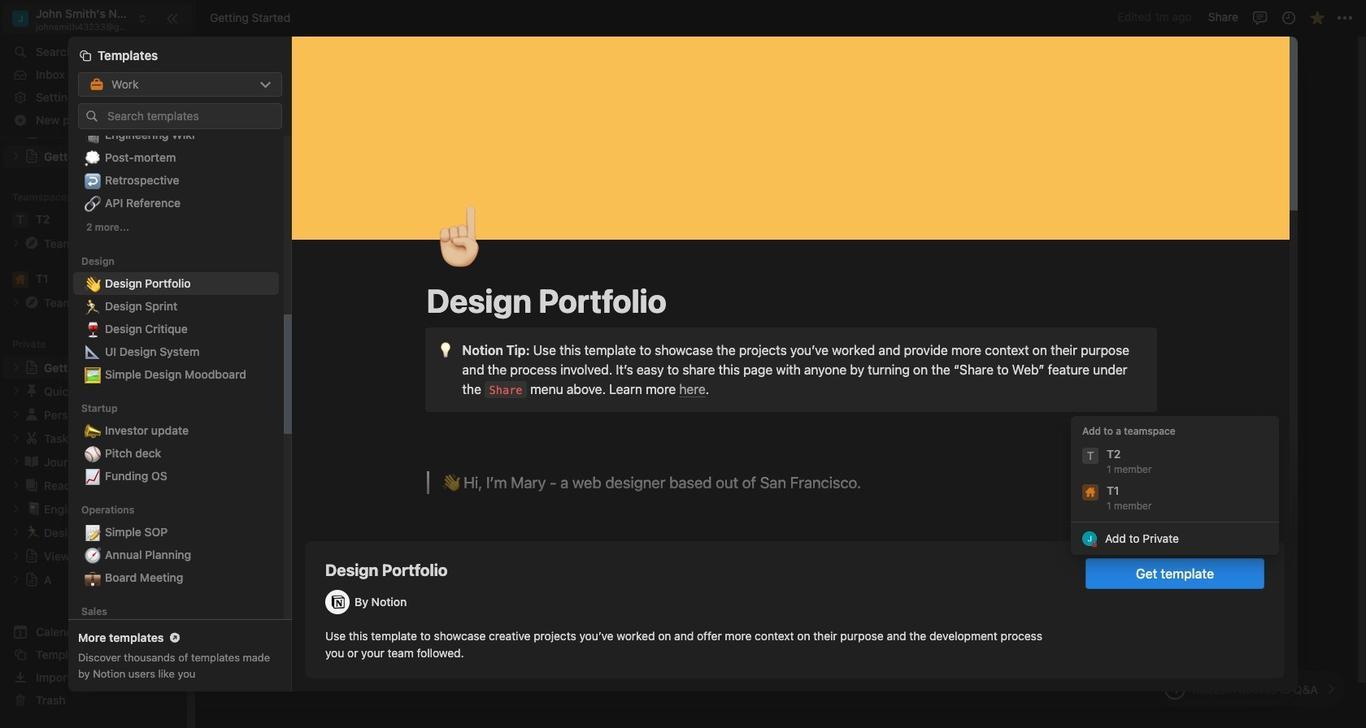 Task type: vqa. For each thing, say whether or not it's contained in the screenshot.
📣 image at the bottom left of the page
yes



Task type: locate. For each thing, give the bounding box(es) containing it.
favorited image
[[1309, 9, 1326, 26]]

🍷 image
[[85, 319, 101, 340]]

Search templates text field
[[107, 110, 274, 123]]

new teamspace image
[[162, 192, 173, 203]]

☝🏼 image
[[428, 197, 491, 280]]

📓 image
[[85, 125, 101, 146]]

close sidebar image
[[166, 12, 179, 25]]

🏃 image
[[85, 296, 101, 318]]

👋 image
[[85, 274, 101, 295]]

t image
[[12, 212, 28, 228]]

📐 image
[[85, 342, 101, 363]]

menu
[[1071, 416, 1280, 556]]

🧭 image
[[85, 545, 101, 566]]



Task type: describe. For each thing, give the bounding box(es) containing it.
🖼️ image
[[85, 365, 101, 386]]

comments image
[[1253, 9, 1269, 26]]

updates image
[[1281, 9, 1297, 26]]

↩️ image
[[85, 170, 101, 191]]

t image
[[1083, 448, 1099, 465]]

🔗 image
[[85, 193, 101, 214]]

⚾ image
[[85, 444, 101, 465]]

📈 image
[[85, 466, 101, 488]]

add a page image
[[162, 339, 173, 350]]

☝🏼 page icon image
[[428, 197, 491, 280]]

💼 image
[[85, 568, 101, 589]]

📝 image
[[85, 523, 101, 544]]

📣 image
[[85, 421, 101, 442]]

💭 image
[[85, 147, 101, 169]]



